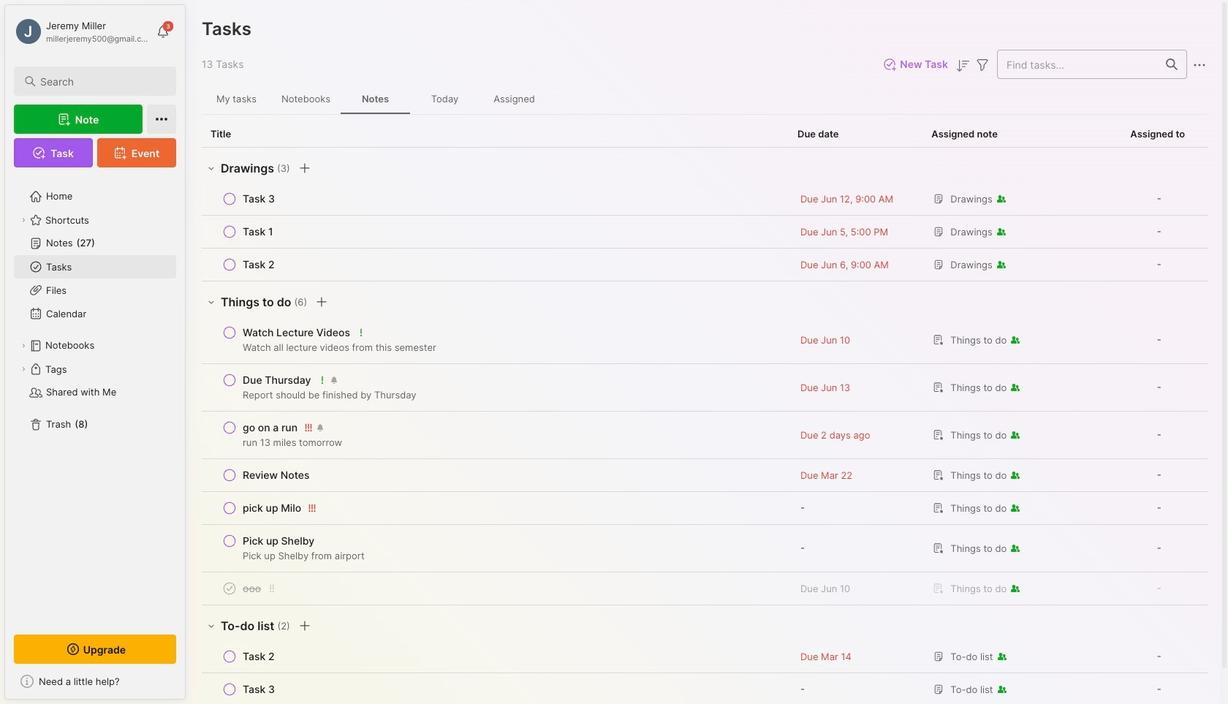 Task type: locate. For each thing, give the bounding box(es) containing it.
task 1 2 cell
[[243, 224, 273, 239]]

row group
[[202, 148, 1209, 704]]

1 vertical spatial create a task image
[[313, 293, 331, 311]]

NEED A LITTLE HELP? field
[[5, 670, 185, 693]]

2 vertical spatial create a task image
[[296, 617, 313, 635]]

due thursday 6 cell
[[243, 373, 311, 387]]

row
[[202, 183, 1209, 216], [211, 189, 780, 209], [202, 216, 1209, 249], [211, 222, 780, 242], [202, 249, 1209, 281], [211, 254, 780, 275], [202, 317, 1209, 364], [211, 322, 780, 357], [202, 364, 1209, 412], [211, 370, 780, 405], [202, 412, 1209, 459], [211, 417, 780, 453], [202, 459, 1209, 492], [211, 465, 780, 485], [202, 492, 1209, 525], [211, 498, 780, 518], [202, 525, 1209, 572], [211, 531, 780, 566], [202, 572, 1209, 605], [211, 578, 780, 599], [202, 640, 1209, 673], [211, 646, 780, 667], [202, 673, 1209, 704], [211, 679, 780, 700]]

None search field
[[40, 72, 163, 90]]

collapse 1d667299-1231-fb01-6175-82d3c97b0bfc image
[[205, 620, 217, 631]]

create a task image for collapse 1d667299-1231-fb01-6175-82d3c97b0bfc icon
[[296, 617, 313, 635]]

Account field
[[14, 17, 149, 46]]

create a task image for collapse 6135b329-199d-15e4-9e65-96fb4f1ff0e2 image
[[296, 159, 313, 177]]

0 vertical spatial create a task image
[[296, 159, 313, 177]]

filter tasks image
[[974, 56, 991, 74]]

Sort tasks by… field
[[954, 56, 972, 74]]

main element
[[0, 0, 190, 704]]

task 2 13 cell
[[243, 649, 275, 664]]

expand notebooks image
[[19, 341, 28, 350]]

create a task image
[[296, 159, 313, 177], [313, 293, 331, 311], [296, 617, 313, 635]]

task 3 14 cell
[[243, 682, 275, 697]]



Task type: describe. For each thing, give the bounding box(es) containing it.
ooo 11 cell
[[243, 581, 261, 596]]

Search text field
[[40, 75, 163, 88]]

More actions and view options field
[[1187, 55, 1208, 74]]

Filter tasks field
[[974, 55, 991, 74]]

pick up milo 9 cell
[[243, 501, 301, 515]]

collapse a9c21fd4-d46d-d19a-c377-0da37b965c83 image
[[205, 296, 217, 307]]

task 3 1 cell
[[243, 192, 275, 206]]

go on a run 7 cell
[[243, 420, 298, 435]]

watch lecture videos 5 cell
[[243, 325, 350, 340]]

click to collapse image
[[179, 675, 190, 692]]

collapse 6135b329-199d-15e4-9e65-96fb4f1ff0e2 image
[[205, 162, 217, 174]]

none search field inside main element
[[40, 72, 163, 90]]

review notes 8 cell
[[243, 468, 310, 483]]

pick up shelby 10 cell
[[243, 534, 314, 548]]

expand tags image
[[19, 365, 28, 374]]

more actions and view options image
[[1191, 56, 1208, 74]]

task 2 3 cell
[[243, 257, 275, 272]]

Find tasks… text field
[[998, 52, 1157, 76]]

create a task image for collapse a9c21fd4-d46d-d19a-c377-0da37b965c83 image
[[313, 293, 331, 311]]



Task type: vqa. For each thing, say whether or not it's contained in the screenshot.
Filter tasks field
yes



